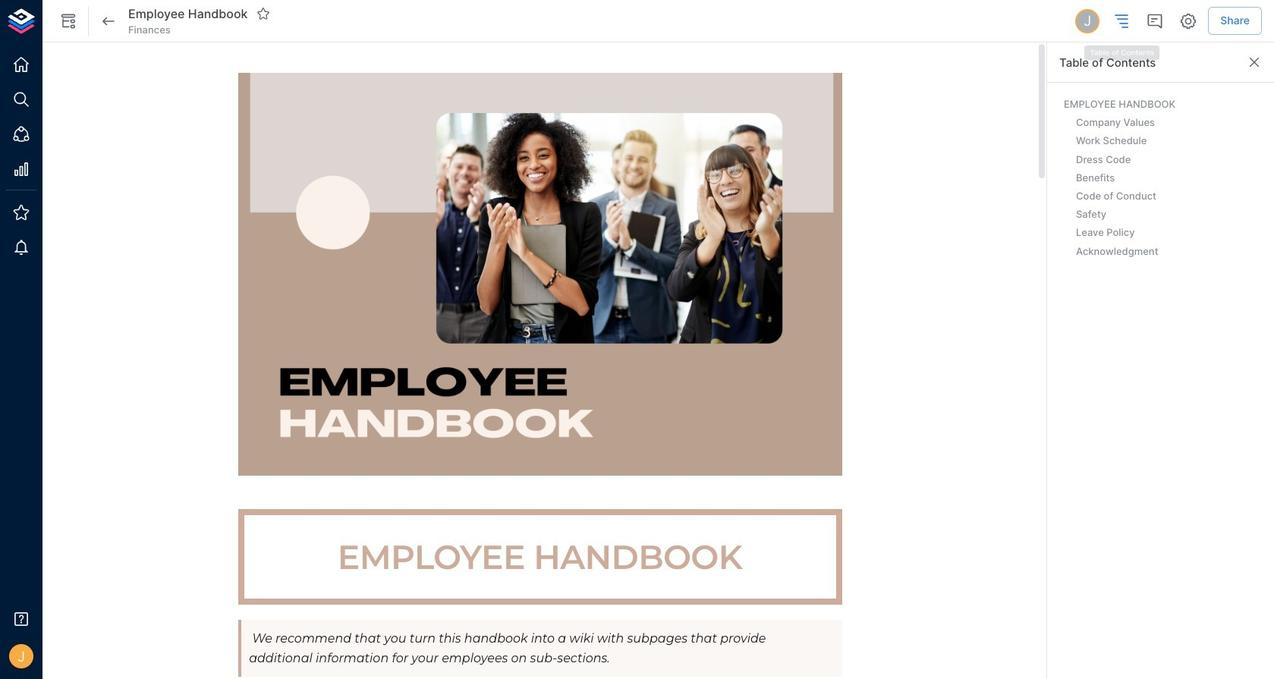 Task type: describe. For each thing, give the bounding box(es) containing it.
table of contents image
[[1113, 12, 1131, 30]]

settings image
[[1179, 12, 1198, 30]]



Task type: vqa. For each thing, say whether or not it's contained in the screenshot.
Bookmark icon
no



Task type: locate. For each thing, give the bounding box(es) containing it.
favorite image
[[256, 7, 270, 21]]

show wiki image
[[59, 12, 77, 30]]

go back image
[[99, 12, 118, 30]]

comments image
[[1146, 12, 1164, 30]]



